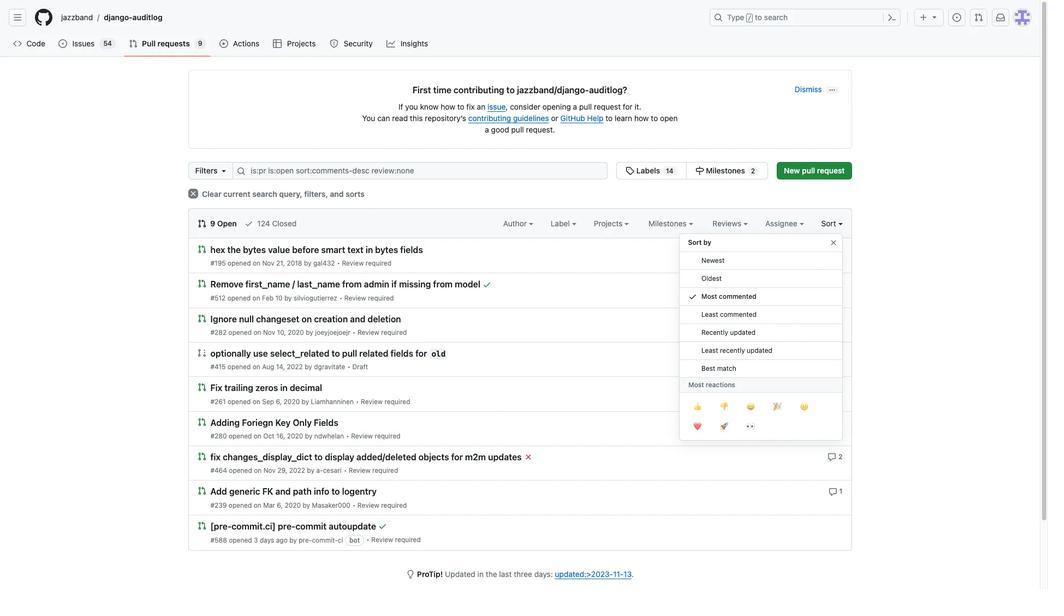 Task type: locate. For each thing, give the bounding box(es) containing it.
2 vertical spatial for
[[451, 453, 463, 463]]

21,
[[276, 260, 285, 268]]

None search field
[[188, 162, 768, 180]]

first
[[413, 85, 431, 95]]

0 vertical spatial commented
[[719, 293, 757, 301]]

dgravitate link
[[314, 363, 345, 372]]

0 vertical spatial 9
[[198, 39, 202, 48]]

0 horizontal spatial a
[[485, 125, 489, 134]]

open pull request image
[[197, 280, 206, 289], [197, 453, 206, 461], [197, 522, 206, 531]]

1 horizontal spatial in
[[366, 245, 373, 255]]

add
[[211, 487, 227, 497]]

2020 inside ignore null changeset on creation and deletion #282             opened on nov 10, 2020 by joeyjoejoejr • review required
[[288, 329, 304, 337]]

1 horizontal spatial bytes
[[375, 245, 398, 255]]

most inside 'link'
[[702, 293, 717, 301]]

8 open pull request element from the top
[[197, 521, 206, 531]]

and left deletion on the bottom of page
[[350, 315, 366, 324]]

1 open pull request image from the top
[[197, 245, 206, 254]]

least for least commented
[[702, 311, 718, 319]]

by right 2018
[[304, 260, 312, 268]]

recently updated
[[702, 329, 756, 337]]

and for creation
[[350, 315, 366, 324]]

0 vertical spatial git pull request image
[[129, 39, 138, 48]]

1 horizontal spatial from
[[433, 280, 453, 290]]

draft pull request image
[[197, 349, 206, 358]]

1 horizontal spatial git pull request image
[[197, 220, 206, 228]]

0 vertical spatial search
[[765, 13, 788, 22]]

0 horizontal spatial the
[[227, 245, 241, 255]]

commented down the most commented
[[720, 311, 757, 319]]

required up added/deleted in the left bottom of the page
[[375, 432, 401, 441]]

1 vertical spatial request
[[817, 166, 845, 175]]

open pull request image left adding
[[197, 418, 206, 427]]

adding foriegn key only fields #280             opened on oct 16, 2020 by ndwhelan • review required
[[211, 418, 401, 441]]

to up the repository's at top left
[[457, 102, 465, 111]]

0 horizontal spatial in
[[280, 384, 288, 394]]

6 open pull request element from the top
[[197, 452, 206, 461]]

best match link
[[680, 360, 842, 378]]

open pull request element for fix changes_display_dict to display added/deleted objects for m2m updates
[[197, 452, 206, 461]]

open pull request image for hex the bytes value before smart text in bytes fields
[[197, 245, 206, 254]]

1 horizontal spatial milestones
[[706, 166, 745, 175]]

7 open pull request element from the top
[[197, 487, 206, 496]]

pull up github help "link"
[[579, 102, 592, 111]]

review required link for joeyjoejoejr
[[358, 329, 407, 337]]

2 horizontal spatial /
[[748, 14, 752, 22]]

notifications image
[[997, 13, 1005, 22]]

opened inside ignore null changeset on creation and deletion #282             opened on nov 10, 2020 by joeyjoejoejr • review required
[[229, 329, 252, 337]]

by up newest
[[704, 239, 712, 247]]

3 left 'days'
[[254, 537, 258, 545]]

0 vertical spatial 3
[[839, 315, 843, 323]]

1 vertical spatial fix
[[211, 453, 221, 463]]

clear current search query, filters, and sorts
[[200, 190, 365, 199]]

guidelines
[[513, 114, 549, 123]]

issue opened image up 👎 on the bottom
[[724, 384, 733, 393]]

fields
[[314, 418, 338, 428]]

x image
[[188, 189, 198, 199]]

2 link
[[828, 348, 843, 358], [828, 383, 843, 393], [828, 418, 843, 427], [828, 452, 843, 462]]

1 vertical spatial issue opened image
[[59, 39, 67, 48]]

for inside optionally use select_related to pull related fields for old #415             opened on aug 14, 2022 by dgravitate • draft
[[416, 349, 427, 359]]

how up the repository's at top left
[[441, 102, 455, 111]]

1 link for remove first_name / last_name from admin if missing from model
[[724, 279, 738, 289]]

2 least from the top
[[702, 347, 718, 355]]

milestones inside popup button
[[649, 219, 689, 228]]

• right joeyjoejoejr link on the left
[[353, 329, 356, 337]]

2 vertical spatial open pull request image
[[197, 522, 206, 531]]

required down related
[[385, 398, 410, 406]]

commented for most commented
[[719, 293, 757, 301]]

opened inside adding foriegn key only fields #280             opened on oct 16, 2020 by ndwhelan • review required
[[229, 432, 252, 441]]

1 vertical spatial the
[[486, 570, 497, 579]]

this
[[410, 114, 423, 123]]

projects right label popup button
[[594, 219, 625, 228]]

5 open pull request image from the top
[[197, 487, 206, 496]]

1 vertical spatial and
[[350, 315, 366, 324]]

2 horizontal spatial for
[[623, 102, 633, 111]]

github
[[561, 114, 585, 123]]

check image inside 124 closed link
[[244, 220, 253, 228]]

bytes
[[243, 245, 266, 255], [375, 245, 398, 255]]

comment image for remove first_name / last_name from admin if missing from model
[[828, 281, 836, 289]]

• inside optionally use select_related to pull related fields for old #415             opened on aug 14, 2022 by dgravitate • draft
[[348, 363, 351, 372]]

• right bot
[[367, 536, 370, 544]]

fields inside hex the bytes value before smart text in bytes fields #195             opened on nov 21, 2018 by gal432 • review required
[[400, 245, 423, 255]]

by inside adding foriegn key only fields #280             opened on oct 16, 2020 by ndwhelan • review required
[[305, 432, 313, 441]]

0 vertical spatial how
[[441, 102, 455, 111]]

in right zeros
[[280, 384, 288, 394]]

1 vertical spatial least
[[702, 347, 718, 355]]

on left sep
[[253, 398, 260, 406]]

comment image for fix trailing zeros in decimal
[[828, 384, 837, 393]]

comment image inside 1 link
[[829, 488, 838, 497]]

2 open pull request element from the top
[[197, 279, 206, 289]]

0 horizontal spatial request
[[594, 102, 621, 111]]

open pull request element for ignore null changeset on creation and deletion
[[197, 314, 206, 323]]

2 link for decimal
[[828, 383, 843, 393]]

0 vertical spatial open pull request image
[[197, 280, 206, 289]]

3 2 link from the top
[[828, 418, 843, 427]]

milestones button
[[649, 218, 693, 229]]

issue element
[[617, 162, 768, 180]]

review required link for silviogutierrez
[[345, 294, 394, 302]]

the left last
[[486, 570, 497, 579]]

check image inside most commented 'link'
[[688, 293, 697, 301]]

1 vertical spatial in
[[280, 384, 288, 394]]

9
[[198, 39, 202, 48], [210, 219, 215, 228]]

2 bytes from the left
[[375, 245, 398, 255]]

null
[[239, 315, 254, 324]]

required up light bulb icon
[[395, 536, 421, 544]]

1 open pull request image from the top
[[197, 280, 206, 289]]

0 vertical spatial 6,
[[276, 398, 282, 406]]

review down logentry
[[358, 502, 379, 510]]

• inside ignore null changeset on creation and deletion #282             opened on nov 10, 2020 by joeyjoejoejr • review required
[[353, 329, 356, 337]]

1 horizontal spatial sort
[[822, 219, 837, 228]]

4 open pull request image from the top
[[197, 418, 206, 427]]

commented down issue opened icon
[[719, 293, 757, 301]]

least up "best"
[[702, 347, 718, 355]]

1 horizontal spatial for
[[451, 453, 463, 463]]

nov
[[262, 260, 275, 268], [263, 329, 275, 337], [264, 467, 276, 475]]

insights
[[401, 39, 428, 48]]

4 2 link from the top
[[828, 452, 843, 462]]

missing
[[399, 280, 431, 290]]

1 vertical spatial fields
[[391, 349, 413, 359]]

value
[[268, 245, 290, 255]]

cesari
[[323, 467, 342, 475]]

fields inside optionally use select_related to pull related fields for old #415             opened on aug 14, 2022 by dgravitate • draft
[[391, 349, 413, 359]]

git pull request image
[[129, 39, 138, 48], [197, 220, 206, 228]]

1 link down comment icon
[[829, 487, 843, 497]]

1 vertical spatial nov
[[263, 329, 275, 337]]

updated
[[445, 570, 476, 579]]

pull requests
[[142, 39, 190, 48]]

comment image for hex the bytes value before smart text in bytes fields
[[828, 246, 836, 255]]

admin
[[364, 280, 389, 290]]

tag image
[[626, 167, 635, 175]]

open pull request image left fix
[[197, 384, 206, 392]]

in inside fix trailing zeros in decimal #261             opened on sep 6, 2020 by liamhanninen • review required
[[280, 384, 288, 394]]

• down smart
[[337, 260, 340, 268]]

review required link down text
[[342, 260, 392, 268]]

command palette image
[[888, 13, 897, 22]]

from
[[342, 280, 362, 290], [433, 280, 453, 290]]

last
[[499, 570, 512, 579]]

review required link for a-cesari
[[349, 467, 398, 475]]

draft pull request element
[[197, 348, 206, 358]]

/ for type
[[748, 14, 752, 22]]

0 vertical spatial 1 link
[[724, 279, 738, 289]]

0 horizontal spatial from
[[342, 280, 362, 290]]

opened down generic
[[229, 502, 252, 510]]

and inside clear current search query, filters, and sorts link
[[330, 190, 344, 199]]

plus image
[[920, 13, 928, 22]]

1 link up the most commented
[[724, 279, 738, 289]]

1 vertical spatial 2022
[[289, 467, 305, 475]]

request
[[594, 102, 621, 111], [817, 166, 845, 175]]

1 horizontal spatial 3
[[839, 315, 843, 323]]

add generic fk and path info to logentry link
[[211, 487, 377, 497]]

review down deletion on the bottom of page
[[358, 329, 380, 337]]

required inside hex the bytes value before smart text in bytes fields #195             opened on nov 21, 2018 by gal432 • review required
[[366, 260, 392, 268]]

1 2 link from the top
[[828, 348, 843, 358]]

4 open pull request element from the top
[[197, 383, 206, 392]]

1 vertical spatial 1 link
[[724, 383, 738, 393]]

2 2 link from the top
[[828, 383, 843, 393]]

1 horizontal spatial request
[[817, 166, 845, 175]]

open pull request image left add
[[197, 487, 206, 496]]

/ inside type / to search
[[748, 14, 752, 22]]

0 horizontal spatial and
[[275, 487, 291, 497]]

pull up draft
[[342, 349, 357, 359]]

opened down trailing
[[228, 398, 251, 406]]

1 vertical spatial how
[[635, 114, 649, 123]]

gal432
[[313, 260, 335, 268]]

0 vertical spatial fields
[[400, 245, 423, 255]]

most down "best"
[[688, 381, 704, 389]]

2020 down add generic fk and path info to logentry link
[[285, 502, 301, 510]]

2022 right 29,
[[289, 467, 305, 475]]

and
[[330, 190, 344, 199], [350, 315, 366, 324], [275, 487, 291, 497]]

2 open pull request image from the top
[[197, 453, 206, 461]]

opened down optionally
[[228, 363, 251, 372]]

1 vertical spatial open pull request image
[[197, 453, 206, 461]]

fix
[[467, 102, 475, 111], [211, 453, 221, 463]]

0 vertical spatial most
[[702, 293, 717, 301]]

3 open pull request element from the top
[[197, 314, 206, 323]]

comment image inside 2 link
[[828, 384, 837, 393]]

1 vertical spatial for
[[416, 349, 427, 359]]

1 horizontal spatial 9
[[210, 219, 215, 228]]

fix changes_display_dict to display added/deleted objects for m2m updates link
[[211, 453, 522, 463]]

1 horizontal spatial fix
[[467, 102, 475, 111]]

contributing down issue link
[[468, 114, 511, 123]]

0 horizontal spatial /
[[97, 13, 100, 22]]

open pull request image
[[197, 245, 206, 254], [197, 314, 206, 323], [197, 384, 206, 392], [197, 418, 206, 427], [197, 487, 206, 496]]

4
[[839, 280, 843, 289]]

git pull request image
[[975, 13, 984, 22]]

9 open
[[208, 219, 237, 228]]

filters
[[195, 166, 218, 175]]

contributing up an
[[454, 85, 505, 95]]

2 vertical spatial and
[[275, 487, 291, 497]]

1 horizontal spatial search
[[765, 13, 788, 22]]

by down ignore null changeset on creation and deletion link
[[306, 329, 313, 337]]

•
[[337, 260, 340, 268], [340, 294, 343, 302], [353, 329, 356, 337], [348, 363, 351, 372], [356, 398, 359, 406], [346, 432, 349, 441], [344, 467, 347, 475], [353, 502, 356, 510], [367, 536, 370, 544]]

1 / 6 checks ok image
[[524, 453, 533, 462]]

issue opened image
[[724, 281, 733, 289]]

updated down recently updated link
[[747, 347, 772, 355]]

review down remove first_name / last_name from admin if missing from model "link"
[[345, 294, 366, 302]]

add generic fk and path info to logentry #239             opened on mar 6, 2020 by masaker000 • review required
[[211, 487, 407, 510]]

2020 down decimal on the left bottom of the page
[[284, 398, 300, 406]]

new pull request
[[784, 166, 845, 175]]

0 vertical spatial the
[[227, 245, 241, 255]]

review required link for pre-commit-ci
[[372, 536, 421, 544]]

on left "oct"
[[254, 432, 262, 441]]

comment image inside 4 link
[[828, 281, 836, 289]]

1 vertical spatial 6,
[[277, 502, 283, 510]]

1 horizontal spatial and
[[330, 190, 344, 199]]

😄 link
[[738, 398, 764, 417]]

issue
[[488, 102, 506, 111]]

to up a-
[[314, 453, 323, 463]]

nov left 21,
[[262, 260, 275, 268]]

1 vertical spatial 3
[[254, 537, 258, 545]]

clear current search query, filters, and sorts link
[[188, 189, 365, 199]]

check image for most commented 'link'
[[688, 293, 697, 301]]

gal432 link
[[313, 260, 335, 268]]

Issues search field
[[233, 162, 608, 180]]

1 vertical spatial most
[[688, 381, 704, 389]]

0 vertical spatial 2022
[[287, 363, 303, 372]]

issue opened image for 1
[[724, 384, 733, 393]]

pull
[[142, 39, 156, 48]]

shield image
[[330, 39, 339, 48]]

reviews
[[713, 219, 744, 228]]

• inside adding foriegn key only fields #280             opened on oct 16, 2020 by ndwhelan • review required
[[346, 432, 349, 441]]

1 vertical spatial a
[[485, 125, 489, 134]]

1 vertical spatial milestones
[[649, 219, 689, 228]]

objects
[[419, 453, 449, 463]]

0 vertical spatial in
[[366, 245, 373, 255]]

open pull request image left ignore
[[197, 314, 206, 323]]

check image for 124 closed link
[[244, 220, 253, 228]]

2020 inside adding foriegn key only fields #280             opened on oct 16, 2020 by ndwhelan • review required
[[287, 432, 303, 441]]

to up masaker000 link
[[332, 487, 340, 497]]

least for least recently updated
[[702, 347, 718, 355]]

milestone image
[[696, 167, 704, 175]]

milestones for milestones 2
[[706, 166, 745, 175]]

3 open pull request image from the top
[[197, 384, 206, 392]]

opened inside fix trailing zeros in decimal #261             opened on sep 6, 2020 by liamhanninen • review required
[[228, 398, 251, 406]]

9 left play image
[[198, 39, 202, 48]]

commit-
[[312, 537, 338, 545]]

issue opened image left git pull request image
[[953, 13, 962, 22]]

comment image
[[828, 453, 837, 462]]

1 horizontal spatial projects
[[594, 219, 625, 228]]

0 vertical spatial a
[[573, 102, 577, 111]]

2 vertical spatial issue opened image
[[724, 384, 733, 393]]

1 horizontal spatial how
[[635, 114, 649, 123]]

silviogutierrez
[[294, 294, 337, 302]]

opened down commit.ci]
[[229, 537, 252, 545]]

2022 down select_related
[[287, 363, 303, 372]]

9 for 9 open
[[210, 219, 215, 228]]

1 horizontal spatial check image
[[688, 293, 697, 301]]

6, right the 'mar'
[[277, 502, 283, 510]]

1 vertical spatial pre-
[[299, 537, 312, 545]]

issue opened image
[[953, 13, 962, 22], [59, 39, 67, 48], [724, 384, 733, 393]]

fix left an
[[467, 102, 475, 111]]

review up fix changes_display_dict to display added/deleted objects for m2m updates
[[351, 432, 373, 441]]

check image
[[244, 220, 253, 228], [688, 293, 697, 301]]

1 least from the top
[[702, 311, 718, 319]]

issue opened image left issues
[[59, 39, 67, 48]]

9 inside "link"
[[210, 219, 215, 228]]

0 vertical spatial check image
[[244, 220, 253, 228]]

nov left 29,
[[264, 467, 276, 475]]

open pull request image for fix trailing zeros in decimal
[[197, 384, 206, 392]]

1 horizontal spatial a
[[573, 102, 577, 111]]

least up "recently"
[[702, 311, 718, 319]]

sort inside menu
[[688, 239, 702, 247]]

• right the ndwhelan link
[[346, 432, 349, 441]]

commented inside 'link'
[[719, 293, 757, 301]]

0 horizontal spatial check image
[[244, 220, 253, 228]]

aug
[[262, 363, 274, 372]]

review required link up 11 / 11 checks ok image on the left
[[358, 502, 407, 510]]

0 horizontal spatial sort
[[688, 239, 702, 247]]

fields up missing
[[400, 245, 423, 255]]

best match
[[702, 365, 736, 373]]

review required link up the fix changes_display_dict to display added/deleted objects for m2m updates link
[[351, 432, 401, 441]]

2 horizontal spatial in
[[478, 570, 484, 579]]

open pull request element for remove first_name / last_name from admin if missing from model
[[197, 279, 206, 289]]

0 vertical spatial projects
[[287, 39, 316, 48]]

opened inside add generic fk and path info to logentry #239             opened on mar 6, 2020 by masaker000 • review required
[[229, 502, 252, 510]]

on down changes_display_dict
[[254, 467, 262, 475]]

bytes left value
[[243, 245, 266, 255]]

least commented
[[702, 311, 757, 319]]

most down "oldest"
[[702, 293, 717, 301]]

on left aug
[[253, 363, 260, 372]]

changeset
[[256, 315, 300, 324]]

review required link down deletion on the bottom of page
[[358, 329, 407, 337]]

path
[[293, 487, 312, 497]]

on left the 'mar'
[[254, 502, 261, 510]]

sort for sort
[[822, 219, 837, 228]]

/ inside jazzband / django-auditlog
[[97, 13, 100, 22]]

pull right new
[[802, 166, 815, 175]]

milestones inside issue "element"
[[706, 166, 745, 175]]

1 vertical spatial check image
[[688, 293, 697, 301]]

updated up least recently updated
[[730, 329, 756, 337]]

review required link down 11 / 11 checks ok image on the left
[[372, 536, 421, 544]]

and for filters,
[[330, 190, 344, 199]]

2 open pull request image from the top
[[197, 314, 206, 323]]

1
[[735, 280, 738, 289], [735, 384, 738, 392], [840, 488, 843, 496]]

by inside ignore null changeset on creation and deletion #282             opened on nov 10, 2020 by joeyjoejoejr • review required
[[306, 329, 313, 337]]

by down decimal on the left bottom of the page
[[302, 398, 309, 406]]

#282
[[211, 329, 227, 337]]

0 vertical spatial nov
[[262, 260, 275, 268]]

9 open link
[[197, 218, 237, 229]]

from left "admin"
[[342, 280, 362, 290]]

opened inside optionally use select_related to pull related fields for old #415             opened on aug 14, 2022 by dgravitate • draft
[[228, 363, 251, 372]]

opened down null
[[229, 329, 252, 337]]

1 vertical spatial commented
[[720, 311, 757, 319]]

required down deletion on the bottom of page
[[381, 329, 407, 337]]

6, inside fix trailing zeros in decimal #261             opened on sep 6, 2020 by liamhanninen • review required
[[276, 398, 282, 406]]

10
[[276, 294, 283, 302]]

0 horizontal spatial bytes
[[243, 245, 266, 255]]

1 for fix trailing zeros in decimal
[[735, 384, 738, 392]]

and left sorts
[[330, 190, 344, 199]]

check image left 124
[[244, 220, 253, 228]]

list
[[57, 9, 703, 26]]

sort for sort by
[[688, 239, 702, 247]]

comment image inside 8 link
[[828, 246, 836, 255]]

[pre-
[[211, 522, 232, 532]]

commented
[[719, 293, 757, 301], [720, 311, 757, 319]]

git pull request image left pull
[[129, 39, 138, 48]]

3
[[839, 315, 843, 323], [254, 537, 258, 545]]

check image left the most commented
[[688, 293, 697, 301]]

1 vertical spatial 1
[[735, 384, 738, 392]]

last_name
[[297, 280, 340, 290]]

projects button
[[594, 218, 629, 229]]

opened right #195
[[228, 260, 251, 268]]

on inside hex the bytes value before smart text in bytes fields #195             opened on nov 21, 2018 by gal432 • review required
[[253, 260, 261, 268]]

open pull request image for remove first_name / last_name from admin if missing from model
[[197, 280, 206, 289]]

request up "help"
[[594, 102, 621, 111]]

,
[[506, 102, 508, 111]]

and inside add generic fk and path info to logentry #239             opened on mar 6, 2020 by masaker000 • review required
[[275, 487, 291, 497]]

0 vertical spatial pre-
[[278, 522, 296, 532]]

0 horizontal spatial for
[[416, 349, 427, 359]]

1 link for fix trailing zeros in decimal
[[724, 383, 738, 393]]

projects right table image
[[287, 39, 316, 48]]

a inside to learn how to open a good pull request.
[[485, 125, 489, 134]]

protip!
[[417, 570, 443, 579]]

10,
[[277, 329, 286, 337]]

triangle down image
[[931, 13, 939, 21]]

django-auditlog link
[[100, 9, 167, 26]]

if you know how to fix an issue ,           consider opening a pull request for it.
[[399, 102, 642, 111]]

to right "help"
[[606, 114, 613, 123]]

1 for remove first_name / last_name from admin if missing from model
[[735, 280, 738, 289]]

review required link for masaker000
[[358, 502, 407, 510]]

you
[[362, 114, 375, 123]]

code image
[[13, 39, 22, 48]]

2 horizontal spatial and
[[350, 315, 366, 324]]

#512
[[211, 294, 226, 302]]

on inside add generic fk and path info to logentry #239             opened on mar 6, 2020 by masaker000 • review required
[[254, 502, 261, 510]]

1 horizontal spatial issue opened image
[[724, 384, 733, 393]]

opened up generic
[[229, 467, 252, 475]]

milestones 2
[[704, 166, 755, 175]]

9 for 9
[[198, 39, 202, 48]]

new pull request link
[[777, 162, 852, 180]]

0 vertical spatial least
[[702, 311, 718, 319]]

play image
[[219, 39, 228, 48]]

1 horizontal spatial pre-
[[299, 537, 312, 545]]

to learn how to open a good pull request.
[[485, 114, 678, 134]]

0 vertical spatial 1
[[735, 280, 738, 289]]

milestones
[[706, 166, 745, 175], [649, 219, 689, 228]]

review required link down the fix changes_display_dict to display added/deleted objects for m2m updates link
[[349, 467, 398, 475]]

2 horizontal spatial issue opened image
[[953, 13, 962, 22]]

2 from from the left
[[433, 280, 453, 290]]

open pull request element
[[197, 245, 206, 254], [197, 279, 206, 289], [197, 314, 206, 323], [197, 383, 206, 392], [197, 418, 206, 427], [197, 452, 206, 461], [197, 487, 206, 496], [197, 521, 206, 531]]

table image
[[273, 39, 282, 48]]

contributing
[[454, 85, 505, 95], [468, 114, 511, 123]]

2 vertical spatial 1
[[840, 488, 843, 496]]

review down text
[[342, 260, 364, 268]]

updated:>2023-11-13 link
[[555, 570, 632, 579]]

opened
[[228, 260, 251, 268], [228, 294, 251, 302], [229, 329, 252, 337], [228, 363, 251, 372], [228, 398, 251, 406], [229, 432, 252, 441], [229, 467, 252, 475], [229, 502, 252, 510], [229, 537, 252, 545]]

• review required
[[367, 536, 421, 544]]

joeyjoejoejr link
[[315, 329, 351, 337]]

nov inside hex the bytes value before smart text in bytes fields #195             opened on nov 21, 2018 by gal432 • review required
[[262, 260, 275, 268]]

nov left 10,
[[263, 329, 275, 337]]

reactions
[[706, 381, 735, 389]]

open
[[660, 114, 678, 123]]

and inside ignore null changeset on creation and deletion #282             opened on nov 10, 2020 by joeyjoejoejr • review required
[[350, 315, 366, 324]]

required up "admin"
[[366, 260, 392, 268]]

commented for least commented
[[720, 311, 757, 319]]

required down "admin"
[[368, 294, 394, 302]]

review required link down "admin"
[[345, 294, 394, 302]]

0 horizontal spatial how
[[441, 102, 455, 111]]

0 horizontal spatial 9
[[198, 39, 202, 48]]

fix trailing zeros in decimal link
[[211, 384, 322, 394]]

5 open pull request element from the top
[[197, 418, 206, 427]]

1 vertical spatial 9
[[210, 219, 215, 228]]

by down select_related
[[305, 363, 312, 372]]

recently updated link
[[680, 324, 842, 342]]

comment image
[[828, 246, 836, 255], [828, 281, 836, 289], [828, 384, 837, 393], [829, 488, 838, 497]]

sort inside popup button
[[822, 219, 837, 228]]

3 down the 4
[[839, 315, 843, 323]]

by inside fix trailing zeros in decimal #261             opened on sep 6, 2020 by liamhanninen • review required
[[302, 398, 309, 406]]

1 vertical spatial projects
[[594, 219, 625, 228]]

triangle down image
[[220, 167, 229, 175]]

good
[[491, 125, 509, 134]]

for left m2m
[[451, 453, 463, 463]]

required inside adding foriegn key only fields #280             opened on oct 16, 2020 by ndwhelan • review required
[[375, 432, 401, 441]]

days
[[260, 537, 274, 545]]

light bulb image
[[406, 571, 415, 579]]

ago
[[276, 537, 288, 545]]

in right text
[[366, 245, 373, 255]]

pre- down the commit
[[299, 537, 312, 545]]

on inside optionally use select_related to pull related fields for old #415             opened on aug 14, 2022 by dgravitate • draft
[[253, 363, 260, 372]]

the inside hex the bytes value before smart text in bytes fields #195             opened on nov 21, 2018 by gal432 • review required
[[227, 245, 241, 255]]

3 open pull request image from the top
[[197, 522, 206, 531]]

pull inside new pull request link
[[802, 166, 815, 175]]

opened down adding
[[229, 432, 252, 441]]

1 open pull request element from the top
[[197, 245, 206, 254]]



Task type: vqa. For each thing, say whether or not it's contained in the screenshot.
the bottom COMMENTED
yes



Task type: describe. For each thing, give the bounding box(es) containing it.
11 / 11 checks ok image
[[378, 523, 387, 531]]

reviews button
[[713, 218, 748, 229]]

14
[[666, 167, 674, 175]]

deletion
[[368, 315, 401, 324]]

smart
[[321, 245, 345, 255]]

opened down remove
[[228, 294, 251, 302]]

remove
[[211, 280, 243, 290]]

124 closed
[[255, 219, 297, 228]]

#239
[[211, 502, 227, 510]]

2 link for fields
[[828, 418, 843, 427]]

1 vertical spatial updated
[[747, 347, 772, 355]]

know
[[420, 102, 439, 111]]

on down #512             opened on feb 10 by silviogutierrez • review required
[[302, 315, 312, 324]]

pull inside to learn how to open a good pull request.
[[511, 125, 524, 134]]

by inside add generic fk and path info to logentry #239             opened on mar 6, 2020 by masaker000 • review required
[[303, 502, 310, 510]]

three
[[514, 570, 532, 579]]

ignore null changeset on creation and deletion #282             opened on nov 10, 2020 by joeyjoejoejr • review required
[[211, 315, 407, 337]]

1 vertical spatial contributing
[[468, 114, 511, 123]]

jazzband
[[61, 13, 93, 22]]

filters,
[[304, 190, 328, 199]]

to inside optionally use select_related to pull related fields for old #415             opened on aug 14, 2022 by dgravitate • draft
[[332, 349, 340, 359]]

ndwhelan
[[314, 432, 344, 441]]

open pull request image for ignore null changeset on creation and deletion
[[197, 314, 206, 323]]

to right type
[[755, 13, 762, 22]]

• inside fix trailing zeros in decimal #261             opened on sep 6, 2020 by liamhanninen • review required
[[356, 398, 359, 406]]

• down remove first_name / last_name from admin if missing from model
[[340, 294, 343, 302]]

open pull request image for add generic fk and path info to logentry
[[197, 487, 206, 496]]

new
[[784, 166, 800, 175]]

2 link for pull
[[828, 348, 843, 358]]

open pull request element for adding foriegn key only fields
[[197, 418, 206, 427]]

Search all issues text field
[[233, 162, 608, 180]]

milestones for milestones
[[649, 219, 689, 228]]

can
[[378, 114, 390, 123]]

4 link
[[828, 279, 843, 289]]

hex
[[211, 245, 225, 255]]

#261
[[211, 398, 226, 406]]

by inside hex the bytes value before smart text in bytes fields #195             opened on nov 21, 2018 by gal432 • review required
[[304, 260, 312, 268]]

projects link
[[269, 35, 321, 52]]

dismiss ...
[[795, 84, 836, 94]]

review inside ignore null changeset on creation and deletion #282             opened on nov 10, 2020 by joeyjoejoejr • review required
[[358, 329, 380, 337]]

most for most reactions
[[688, 381, 704, 389]]

open pull request element for hex the bytes value before smart text in bytes fields
[[197, 245, 206, 254]]

by inside optionally use select_related to pull related fields for old #415             opened on aug 14, 2022 by dgravitate • draft
[[305, 363, 312, 372]]

124 closed link
[[244, 218, 297, 229]]

8 link
[[828, 245, 843, 255]]

opened inside hex the bytes value before smart text in bytes fields #195             opened on nov 21, 2018 by gal432 • review required
[[228, 260, 251, 268]]

0 vertical spatial updated
[[730, 329, 756, 337]]

adding foriegn key only fields link
[[211, 418, 338, 428]]

8 / 8 checks ok image
[[483, 281, 491, 289]]

graph image
[[387, 39, 396, 48]]

124
[[257, 219, 270, 228]]

#588             opened 3 days ago by pre-commit-ci
[[211, 537, 343, 545]]

homepage image
[[35, 9, 52, 26]]

2022 inside optionally use select_related to pull related fields for old #415             opened on aug 14, 2022 by dgravitate • draft
[[287, 363, 303, 372]]

by right 10
[[285, 294, 292, 302]]

least commented link
[[680, 306, 842, 324]]

❤️
[[693, 421, 702, 432]]

1 from from the left
[[342, 280, 362, 290]]

feb
[[262, 294, 274, 302]]

protip! updated in the last three days: updated:>2023-11-13 .
[[417, 570, 634, 579]]

• right cesari
[[344, 467, 347, 475]]

2 vertical spatial in
[[478, 570, 484, 579]]

fix changes_display_dict to display added/deleted objects for m2m updates
[[211, 453, 522, 463]]

key
[[275, 418, 291, 428]]

0 vertical spatial issue opened image
[[953, 13, 962, 22]]

none search field containing filters
[[188, 162, 768, 180]]

#280
[[211, 432, 227, 441]]

you can read this repository's contributing guidelines or github help
[[362, 114, 604, 123]]

help
[[587, 114, 604, 123]]

1 horizontal spatial the
[[486, 570, 497, 579]]

issue link
[[488, 102, 506, 111]]

pre-commit-ci link
[[299, 537, 343, 545]]

commit
[[296, 522, 327, 532]]

django-
[[104, 13, 133, 22]]

an
[[477, 102, 486, 111]]

sort by menu
[[679, 229, 843, 450]]

54
[[103, 39, 112, 48]]

newest
[[702, 257, 725, 265]]

🎉 link
[[764, 398, 791, 417]]

2020 inside add generic fk and path info to logentry #239             opened on mar 6, 2020 by masaker000 • review required
[[285, 502, 301, 510]]

0 vertical spatial for
[[623, 102, 633, 111]]

0 horizontal spatial git pull request image
[[129, 39, 138, 48]]

nov inside ignore null changeset on creation and deletion #282             opened on nov 10, 2020 by joeyjoejoejr • review required
[[263, 329, 275, 337]]

ignore
[[211, 315, 237, 324]]

fk
[[262, 487, 273, 497]]

pull inside optionally use select_related to pull related fields for old #415             opened on aug 14, 2022 by dgravitate • draft
[[342, 349, 357, 359]]

to inside add generic fk and path info to logentry #239             opened on mar 6, 2020 by masaker000 • review required
[[332, 487, 340, 497]]

days:
[[535, 570, 553, 579]]

in inside hex the bytes value before smart text in bytes fields #195             opened on nov 21, 2018 by gal432 • review required
[[366, 245, 373, 255]]

joeyjoejoejr
[[315, 329, 351, 337]]

👍
[[693, 401, 702, 412]]

on inside adding foriegn key only fields #280             opened on oct 16, 2020 by ndwhelan • review required
[[254, 432, 262, 441]]

recently
[[702, 329, 728, 337]]

current
[[223, 190, 250, 199]]

by right ago
[[290, 537, 297, 545]]

label
[[551, 219, 572, 228]]

adding
[[211, 418, 240, 428]]

13
[[624, 570, 632, 579]]

select_related
[[270, 349, 330, 359]]

• inside add generic fk and path info to logentry #239             opened on mar 6, 2020 by masaker000 • review required
[[353, 502, 356, 510]]

review inside adding foriegn key only fields #280             opened on oct 16, 2020 by ndwhelan • review required
[[351, 432, 373, 441]]

contributing guidelines link
[[468, 114, 549, 123]]

how inside to learn how to open a good pull request.
[[635, 114, 649, 123]]

0 horizontal spatial 3
[[254, 537, 258, 545]]

to left open
[[651, 114, 658, 123]]

request inside new pull request link
[[817, 166, 845, 175]]

changes_display_dict
[[223, 453, 312, 463]]

review inside add generic fk and path info to logentry #239             opened on mar 6, 2020 by masaker000 • review required
[[358, 502, 379, 510]]

required inside ignore null changeset on creation and deletion #282             opened on nov 10, 2020 by joeyjoejoejr • review required
[[381, 329, 407, 337]]

0 horizontal spatial search
[[252, 190, 277, 199]]

decimal
[[290, 384, 322, 394]]

time
[[433, 85, 452, 95]]

open pull request image for adding foriegn key only fields
[[197, 418, 206, 427]]

0 vertical spatial fix
[[467, 102, 475, 111]]

required down added/deleted in the left bottom of the page
[[373, 467, 398, 475]]

by inside menu
[[704, 239, 712, 247]]

2020 inside fix trailing zeros in decimal #261             opened on sep 6, 2020 by liamhanninen • review required
[[284, 398, 300, 406]]

git pull request image inside the 9 open "link"
[[197, 220, 206, 228]]

open pull request element for [pre-commit.ci] pre-commit autoupdate
[[197, 521, 206, 531]]

open pull request element for fix trailing zeros in decimal
[[197, 383, 206, 392]]

review down 11 / 11 checks ok image on the left
[[372, 536, 393, 544]]

hex the bytes value before smart text in bytes fields link
[[211, 245, 423, 255]]

1 bytes from the left
[[243, 245, 266, 255]]

review down the fix changes_display_dict to display added/deleted objects for m2m updates link
[[349, 467, 371, 475]]

review inside fix trailing zeros in decimal #261             opened on sep 6, 2020 by liamhanninen • review required
[[361, 398, 383, 406]]

2 inside milestones 2
[[751, 167, 755, 175]]

on inside fix trailing zeros in decimal #261             opened on sep 6, 2020 by liamhanninen • review required
[[253, 398, 260, 406]]

most commented
[[702, 293, 757, 301]]

2 vertical spatial 1 link
[[829, 487, 843, 497]]

open pull request image for [pre-commit.ci] pre-commit autoupdate
[[197, 522, 206, 531]]

review required link for ndwhelan
[[351, 432, 401, 441]]

required inside fix trailing zeros in decimal #261             opened on sep 6, 2020 by liamhanninen • review required
[[385, 398, 410, 406]]

assignee
[[766, 219, 800, 228]]

issue opened image for issues
[[59, 39, 67, 48]]

2018
[[287, 260, 302, 268]]

close menu image
[[829, 239, 838, 247]]

0 horizontal spatial fix
[[211, 453, 221, 463]]

👀 link
[[738, 417, 764, 437]]

if
[[392, 280, 397, 290]]

list containing jazzband
[[57, 9, 703, 26]]

optionally
[[211, 349, 251, 359]]

optionally use select_related to pull related fields for old #415             opened on aug 14, 2022 by dgravitate • draft
[[211, 349, 446, 372]]

use
[[253, 349, 268, 359]]

auditlog?
[[589, 85, 628, 95]]

remove first_name / last_name from admin if missing from model link
[[211, 280, 481, 290]]

required inside add generic fk and path info to logentry #239             opened on mar 6, 2020 by masaker000 • review required
[[381, 502, 407, 510]]

open pull request image for fix changes_display_dict to display added/deleted objects for m2m updates
[[197, 453, 206, 461]]

liamhanninen link
[[311, 398, 354, 406]]

auditlog
[[133, 13, 163, 22]]

on down null
[[254, 329, 261, 337]]

m2m
[[465, 453, 486, 463]]

1 horizontal spatial /
[[292, 280, 295, 290]]

open
[[217, 219, 237, 228]]

most for most commented
[[702, 293, 717, 301]]

#512             opened on feb 10 by silviogutierrez • review required
[[211, 294, 394, 302]]

silviogutierrez link
[[294, 294, 337, 302]]

on left the feb
[[253, 294, 260, 302]]

0 vertical spatial request
[[594, 102, 621, 111]]

read
[[392, 114, 408, 123]]

• inside hex the bytes value before smart text in bytes fields #195             opened on nov 21, 2018 by gal432 • review required
[[337, 260, 340, 268]]

open pull request element for add generic fk and path info to logentry
[[197, 487, 206, 496]]

sort by
[[688, 239, 712, 247]]

🚀
[[720, 421, 728, 432]]

to up the ,
[[507, 85, 515, 95]]

0 horizontal spatial pre-
[[278, 522, 296, 532]]

/ for jazzband
[[97, 13, 100, 22]]

filters button
[[188, 162, 233, 180]]

search image
[[237, 167, 246, 176]]

review required link for liamhanninen
[[361, 398, 410, 406]]

by left a-
[[307, 467, 315, 475]]

review required link for gal432
[[342, 260, 392, 268]]

0 vertical spatial contributing
[[454, 85, 505, 95]]

opening
[[543, 102, 571, 111]]

review inside hex the bytes value before smart text in bytes fields #195             opened on nov 21, 2018 by gal432 • review required
[[342, 260, 364, 268]]

projects inside popup button
[[594, 219, 625, 228]]

2 vertical spatial nov
[[264, 467, 276, 475]]

6, inside add generic fk and path info to logentry #239             opened on mar 6, 2020 by masaker000 • review required
[[277, 502, 283, 510]]



